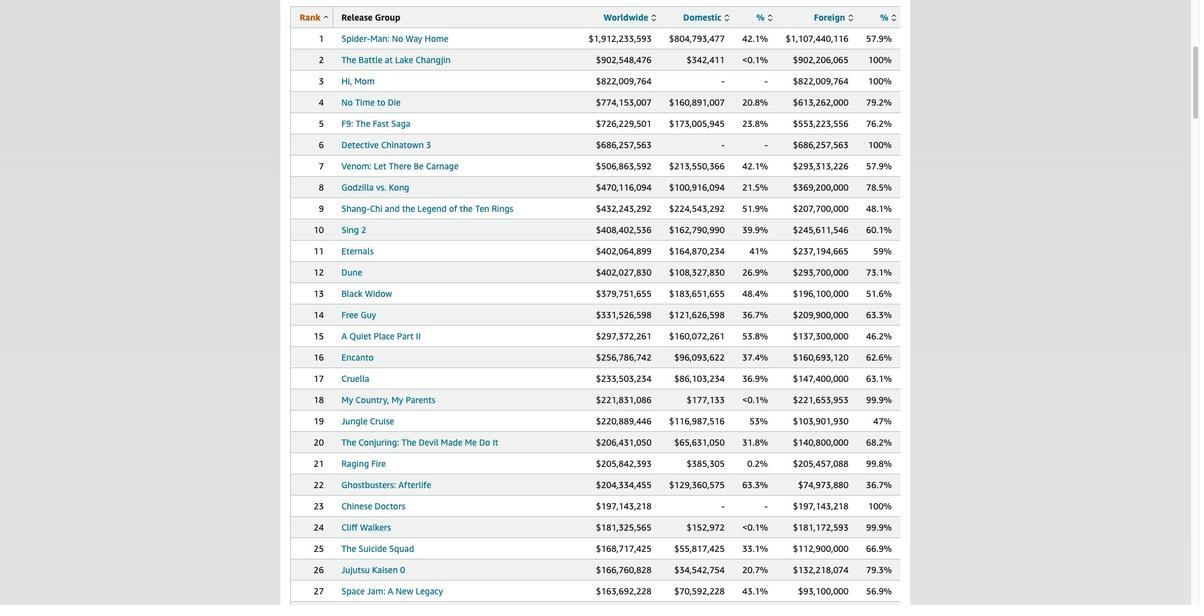 Task type: locate. For each thing, give the bounding box(es) containing it.
a left new on the left
[[388, 586, 394, 597]]

$132,218,074
[[794, 565, 849, 576]]

13
[[314, 288, 324, 299]]

1 $822,009,764 from the left
[[596, 76, 652, 86]]

0 vertical spatial <0.1%
[[743, 54, 769, 65]]

100% for $902,206,065
[[869, 54, 892, 65]]

26.9%
[[743, 267, 769, 278]]

$108,327,830
[[670, 267, 725, 278]]

1 horizontal spatial 2
[[361, 225, 367, 235]]

the right the and
[[402, 203, 415, 214]]

0 horizontal spatial $822,009,764
[[596, 76, 652, 86]]

36.7% up 53.8% on the right bottom
[[743, 310, 769, 320]]

1 horizontal spatial 36.7%
[[867, 480, 893, 491]]

2 $686,257,563 from the left
[[794, 140, 849, 150]]

domestic
[[684, 12, 722, 23]]

1 <0.1% from the top
[[743, 54, 769, 65]]

1 99.9% from the top
[[867, 395, 893, 406]]

0 vertical spatial 57.9%
[[867, 33, 893, 44]]

5
[[319, 118, 324, 129]]

$181,172,593
[[794, 523, 849, 533]]

1 vertical spatial 57.9%
[[867, 161, 893, 171]]

51.6%
[[867, 288, 893, 299]]

0 vertical spatial 36.7%
[[743, 310, 769, 320]]

eternals
[[342, 246, 374, 257]]

2 my from the left
[[392, 395, 404, 406]]

afterlife
[[399, 480, 432, 491]]

57.9% for $293,313,226
[[867, 161, 893, 171]]

fire
[[372, 459, 386, 469]]

godzilla vs. kong link
[[342, 182, 410, 193]]

$205,457,088
[[794, 459, 849, 469]]

suicide
[[359, 544, 387, 554]]

- down $342,411
[[722, 76, 725, 86]]

2 42.1% from the top
[[743, 161, 769, 171]]

my up jungle
[[342, 395, 354, 406]]

no left way at the left top of the page
[[392, 33, 404, 44]]

$822,009,764 down $902,206,065
[[794, 76, 849, 86]]

2 right sing
[[361, 225, 367, 235]]

the for battle
[[342, 54, 357, 65]]

$96,093,622
[[675, 352, 725, 363]]

0 horizontal spatial the
[[402, 203, 415, 214]]

$408,402,536
[[596, 225, 652, 235]]

2 vertical spatial <0.1%
[[743, 523, 769, 533]]

0 vertical spatial 2
[[319, 54, 324, 65]]

0 horizontal spatial 2
[[319, 54, 324, 65]]

79.3%
[[867, 565, 893, 576]]

3 up carnage
[[426, 140, 432, 150]]

63.3%
[[867, 310, 893, 320], [743, 480, 769, 491]]

- down $173,005,945
[[722, 140, 725, 150]]

- down 0.2%
[[765, 501, 768, 512]]

it
[[493, 437, 499, 448]]

chinese doctors
[[342, 501, 406, 512]]

doctors
[[375, 501, 406, 512]]

the up hi,
[[342, 54, 357, 65]]

27
[[314, 586, 324, 597]]

<0.1% down 36.9%
[[743, 395, 769, 406]]

cruise
[[370, 416, 395, 427]]

3 up the 4
[[319, 76, 324, 86]]

0 horizontal spatial $197,143,218
[[596, 501, 652, 512]]

1 57.9% from the top
[[867, 33, 893, 44]]

worldwide link
[[604, 12, 656, 23]]

the for conjuring:
[[342, 437, 357, 448]]

1 vertical spatial 3
[[426, 140, 432, 150]]

4 100% from the top
[[869, 501, 892, 512]]

the right the of
[[460, 203, 473, 214]]

1 vertical spatial 99.9%
[[867, 523, 893, 533]]

42.1% up 21.5%
[[743, 161, 769, 171]]

1 42.1% from the top
[[743, 33, 769, 44]]

a quiet place part ii
[[342, 331, 421, 342]]

$686,257,563 up "$293,313,226" on the right
[[794, 140, 849, 150]]

18
[[314, 395, 324, 406]]

0 vertical spatial 63.3%
[[867, 310, 893, 320]]

1 vertical spatial 2
[[361, 225, 367, 235]]

3 100% from the top
[[869, 140, 892, 150]]

$726,229,501
[[596, 118, 652, 129]]

2 the from the left
[[460, 203, 473, 214]]

23
[[314, 501, 324, 512]]

release group
[[342, 12, 401, 23]]

56.9%
[[867, 586, 893, 597]]

42.1%
[[743, 33, 769, 44], [743, 161, 769, 171]]

99.9% down "63.1%"
[[867, 395, 893, 406]]

<0.1% for $152,972
[[743, 523, 769, 533]]

0 horizontal spatial 63.3%
[[743, 480, 769, 491]]

0 vertical spatial 3
[[319, 76, 324, 86]]

0 horizontal spatial a
[[342, 331, 347, 342]]

ghostbusters:
[[342, 480, 396, 491]]

0 horizontal spatial % link
[[757, 12, 773, 23]]

$342,411
[[687, 54, 725, 65]]

42.1% right $804,793,477
[[743, 33, 769, 44]]

0 vertical spatial 42.1%
[[743, 33, 769, 44]]

1 vertical spatial 63.3%
[[743, 480, 769, 491]]

2 57.9% from the top
[[867, 161, 893, 171]]

no
[[392, 33, 404, 44], [342, 97, 353, 108]]

33.1%
[[743, 544, 769, 554]]

jungle cruise
[[342, 416, 395, 427]]

0 horizontal spatial $686,257,563
[[596, 140, 652, 150]]

the for suicide
[[342, 544, 357, 554]]

99.9% up 66.9%
[[867, 523, 893, 533]]

$237,194,665
[[794, 246, 849, 257]]

% link
[[757, 12, 773, 23], [881, 12, 897, 23]]

1 the from the left
[[402, 203, 415, 214]]

2 99.9% from the top
[[867, 523, 893, 533]]

shang-chi and the legend of the ten rings
[[342, 203, 514, 214]]

$160,072,261
[[670, 331, 725, 342]]

$470,116,094
[[596, 182, 652, 193]]

1 horizontal spatial $686,257,563
[[794, 140, 849, 150]]

6
[[319, 140, 324, 150]]

99.9%
[[867, 395, 893, 406], [867, 523, 893, 533]]

0 horizontal spatial no
[[342, 97, 353, 108]]

$152,972
[[687, 523, 725, 533]]

0 vertical spatial a
[[342, 331, 347, 342]]

$774,153,007
[[596, 97, 652, 108]]

let
[[374, 161, 387, 171]]

31.8%
[[743, 437, 769, 448]]

16
[[314, 352, 324, 363]]

2
[[319, 54, 324, 65], [361, 225, 367, 235]]

1 horizontal spatial the
[[460, 203, 473, 214]]

time
[[355, 97, 375, 108]]

$163,692,228
[[596, 586, 652, 597]]

$686,257,563 down $726,229,501
[[596, 140, 652, 150]]

widow
[[365, 288, 392, 299]]

<0.1% for $342,411
[[743, 54, 769, 65]]

48.1%
[[867, 203, 893, 214]]

<0.1% up 20.8%
[[743, 54, 769, 65]]

0 horizontal spatial 36.7%
[[743, 310, 769, 320]]

1 horizontal spatial $197,143,218
[[794, 501, 849, 512]]

$686,257,563
[[596, 140, 652, 150], [794, 140, 849, 150]]

0 horizontal spatial 3
[[319, 76, 324, 86]]

0 horizontal spatial %
[[757, 12, 765, 23]]

2 100% from the top
[[869, 76, 892, 86]]

0 horizontal spatial my
[[342, 395, 354, 406]]

my left 'parents'
[[392, 395, 404, 406]]

a quiet place part ii link
[[342, 331, 421, 342]]

% link right 'domestic' link
[[757, 12, 773, 23]]

1 % from the left
[[757, 12, 765, 23]]

$55,817,425
[[675, 544, 725, 554]]

$293,700,000
[[794, 267, 849, 278]]

1 horizontal spatial my
[[392, 395, 404, 406]]

2 % link from the left
[[881, 12, 897, 23]]

57.9% right $1,107,440,116
[[867, 33, 893, 44]]

1 vertical spatial 42.1%
[[743, 161, 769, 171]]

1 % link from the left
[[757, 12, 773, 23]]

2 $822,009,764 from the left
[[794, 76, 849, 86]]

2 down 1
[[319, 54, 324, 65]]

20.7%
[[743, 565, 769, 576]]

57.9% up 78.5%
[[867, 161, 893, 171]]

the suicide squad
[[342, 544, 414, 554]]

the down jungle
[[342, 437, 357, 448]]

1 horizontal spatial 3
[[426, 140, 432, 150]]

the left devil
[[402, 437, 417, 448]]

63.1%
[[867, 374, 893, 384]]

1 horizontal spatial %
[[881, 12, 889, 23]]

spider-
[[342, 33, 371, 44]]

% right foreign link
[[881, 12, 889, 23]]

rank
[[300, 12, 321, 23], [300, 12, 321, 23]]

<0.1% up 33.1%
[[743, 523, 769, 533]]

3 <0.1% from the top
[[743, 523, 769, 533]]

godzilla vs. kong
[[342, 182, 410, 193]]

63.3% down 0.2%
[[743, 480, 769, 491]]

2 <0.1% from the top
[[743, 395, 769, 406]]

63.3% up the 46.2%
[[867, 310, 893, 320]]

1 horizontal spatial 63.3%
[[867, 310, 893, 320]]

$822,009,764 down $902,548,476
[[596, 76, 652, 86]]

way
[[406, 33, 423, 44]]

cliff walkers
[[342, 523, 391, 533]]

1 100% from the top
[[869, 54, 892, 65]]

$297,372,261
[[596, 331, 652, 342]]

sing
[[342, 225, 359, 235]]

shang-
[[342, 203, 370, 214]]

no time to die
[[342, 97, 401, 108]]

hi, mom link
[[342, 76, 375, 86]]

a left quiet
[[342, 331, 347, 342]]

$197,143,218 down $204,334,455
[[596, 501, 652, 512]]

1 horizontal spatial % link
[[881, 12, 897, 23]]

black widow
[[342, 288, 392, 299]]

the down cliff
[[342, 544, 357, 554]]

$34,542,754
[[675, 565, 725, 576]]

% right 'domestic' link
[[757, 12, 765, 23]]

$1,107,440,116
[[786, 33, 849, 44]]

$206,431,050
[[596, 437, 652, 448]]

my country, my parents link
[[342, 395, 436, 406]]

changjin
[[416, 54, 451, 65]]

100% for $197,143,218
[[869, 501, 892, 512]]

0 vertical spatial 99.9%
[[867, 395, 893, 406]]

$402,027,830
[[596, 267, 652, 278]]

0 vertical spatial no
[[392, 33, 404, 44]]

59%
[[874, 246, 892, 257]]

no left time
[[342, 97, 353, 108]]

$822,009,764
[[596, 76, 652, 86], [794, 76, 849, 86]]

made
[[441, 437, 463, 448]]

1 vertical spatial a
[[388, 586, 394, 597]]

$256,786,742
[[596, 352, 652, 363]]

36.7% down the "99.8%"
[[867, 480, 893, 491]]

1 vertical spatial <0.1%
[[743, 395, 769, 406]]

1 $686,257,563 from the left
[[596, 140, 652, 150]]

$197,143,218 up $181,172,593
[[794, 501, 849, 512]]

1 horizontal spatial no
[[392, 33, 404, 44]]

space
[[342, 586, 365, 597]]

cruella link
[[342, 374, 370, 384]]

1 horizontal spatial $822,009,764
[[794, 76, 849, 86]]

1 vertical spatial 36.7%
[[867, 480, 893, 491]]

% link right foreign link
[[881, 12, 897, 23]]



Task type: describe. For each thing, give the bounding box(es) containing it.
sing 2
[[342, 225, 367, 235]]

99.8%
[[867, 459, 893, 469]]

1 my from the left
[[342, 395, 354, 406]]

78.5%
[[867, 182, 893, 193]]

14
[[314, 310, 324, 320]]

sing 2 link
[[342, 225, 367, 235]]

jungle
[[342, 416, 368, 427]]

$121,626,598
[[670, 310, 725, 320]]

22
[[314, 480, 324, 491]]

9
[[319, 203, 324, 214]]

ii
[[416, 331, 421, 342]]

21.5%
[[743, 182, 769, 193]]

20.8%
[[743, 97, 769, 108]]

2 % from the left
[[881, 12, 889, 23]]

39.9%
[[743, 225, 769, 235]]

lake
[[395, 54, 414, 65]]

100% for $686,257,563
[[869, 140, 892, 150]]

quiet
[[350, 331, 372, 342]]

99.9% for $221,653,953
[[867, 395, 893, 406]]

- up 20.8%
[[765, 76, 768, 86]]

$207,700,000
[[794, 203, 849, 214]]

$245,611,546
[[794, 225, 849, 235]]

36.9%
[[743, 374, 769, 384]]

$385,305
[[687, 459, 725, 469]]

kaisen
[[372, 565, 398, 576]]

$93,100,000
[[799, 586, 849, 597]]

worldwide
[[604, 12, 649, 23]]

57.9% for $1,107,440,116
[[867, 33, 893, 44]]

42.1% for $213,550,366
[[743, 161, 769, 171]]

1 horizontal spatial a
[[388, 586, 394, 597]]

$402,064,899
[[596, 246, 652, 257]]

be
[[414, 161, 424, 171]]

7
[[319, 161, 324, 171]]

black widow link
[[342, 288, 392, 299]]

group
[[375, 12, 401, 23]]

hi, mom
[[342, 76, 375, 86]]

2 $197,143,218 from the left
[[794, 501, 849, 512]]

f9: the fast saga link
[[342, 118, 411, 129]]

space jam: a new legacy link
[[342, 586, 443, 597]]

the battle at lake changjin link
[[342, 54, 451, 65]]

legacy
[[416, 586, 443, 597]]

10
[[314, 225, 324, 235]]

<0.1% for $177,133
[[743, 395, 769, 406]]

- up $152,972
[[722, 501, 725, 512]]

there
[[389, 161, 412, 171]]

chinese
[[342, 501, 373, 512]]

$160,693,120
[[794, 352, 849, 363]]

68.2%
[[867, 437, 893, 448]]

76.2%
[[867, 118, 893, 129]]

62.6%
[[867, 352, 893, 363]]

1 vertical spatial no
[[342, 97, 353, 108]]

$204,334,455
[[596, 480, 652, 491]]

79.2%
[[867, 97, 893, 108]]

jungle cruise link
[[342, 416, 395, 427]]

ghostbusters: afterlife
[[342, 480, 432, 491]]

$164,870,234
[[670, 246, 725, 257]]

rings
[[492, 203, 514, 214]]

do
[[479, 437, 491, 448]]

42.1% for $804,793,477
[[743, 33, 769, 44]]

100% for $822,009,764
[[869, 76, 892, 86]]

the conjuring: the devil made me do it link
[[342, 437, 499, 448]]

detective
[[342, 140, 379, 150]]

51.9%
[[743, 203, 769, 214]]

ten
[[475, 203, 490, 214]]

venom: let there be carnage link
[[342, 161, 459, 171]]

no time to die link
[[342, 97, 401, 108]]

of
[[449, 203, 458, 214]]

$70,592,228
[[675, 586, 725, 597]]

home
[[425, 33, 449, 44]]

shang-chi and the legend of the ten rings link
[[342, 203, 514, 214]]

ghostbusters: afterlife link
[[342, 480, 432, 491]]

black
[[342, 288, 363, 299]]

$181,325,565
[[596, 523, 652, 533]]

$220,889,446
[[596, 416, 652, 427]]

99.9% for $181,172,593
[[867, 523, 893, 533]]

spider-man: no way home
[[342, 33, 449, 44]]

- down 23.8% at the top right of the page
[[765, 140, 768, 150]]

release
[[342, 12, 373, 23]]

chinese doctors link
[[342, 501, 406, 512]]

$213,550,366
[[670, 161, 725, 171]]

my country, my parents
[[342, 395, 436, 406]]

23.8%
[[743, 118, 769, 129]]

the right f9:
[[356, 118, 371, 129]]

hi,
[[342, 76, 352, 86]]

country,
[[356, 395, 390, 406]]

detective chinatown 3
[[342, 140, 432, 150]]

$183,651,655
[[670, 288, 725, 299]]

$209,900,000
[[794, 310, 849, 320]]

encanto
[[342, 352, 374, 363]]

37.4%
[[743, 352, 769, 363]]

$804,793,477
[[670, 33, 725, 44]]

$166,760,828
[[596, 565, 652, 576]]

41%
[[750, 246, 768, 257]]

0
[[400, 565, 406, 576]]

$506,863,592
[[596, 161, 652, 171]]

48.4%
[[743, 288, 769, 299]]

jujutsu kaisen 0
[[342, 565, 406, 576]]

$103,901,930
[[794, 416, 849, 427]]

1 $197,143,218 from the left
[[596, 501, 652, 512]]

jam:
[[367, 586, 386, 597]]



Task type: vqa. For each thing, say whether or not it's contained in the screenshot.
1st WARS:
no



